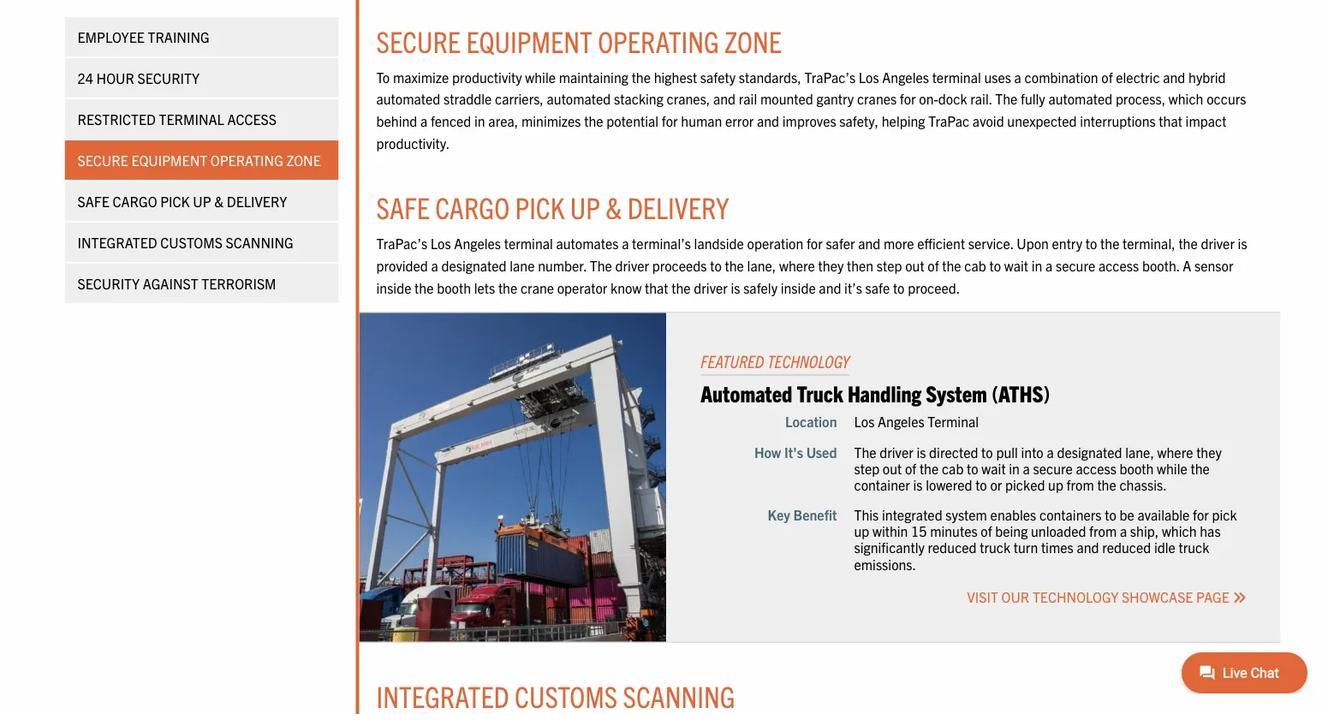 Task type: locate. For each thing, give the bounding box(es) containing it.
1 horizontal spatial pick
[[515, 188, 565, 225]]

while up the 'available'
[[1157, 459, 1187, 476]]

0 vertical spatial terminal
[[159, 110, 224, 128]]

lane, up safely
[[747, 257, 776, 274]]

driver
[[1201, 235, 1235, 252], [615, 257, 649, 274], [694, 279, 728, 296], [880, 443, 913, 460]]

automated
[[376, 90, 440, 107], [547, 90, 611, 107], [1048, 90, 1112, 107]]

0 horizontal spatial trapac's
[[376, 235, 427, 252]]

2 inside from the left
[[781, 279, 816, 296]]

0 vertical spatial that
[[1159, 112, 1182, 129]]

secure down entry
[[1056, 257, 1095, 274]]

0 horizontal spatial cargo
[[113, 193, 157, 210]]

1 horizontal spatial that
[[1159, 112, 1182, 129]]

in left area,
[[474, 112, 485, 129]]

booth up be
[[1120, 459, 1154, 476]]

1 vertical spatial designated
[[1057, 443, 1122, 460]]

secure
[[1056, 257, 1095, 274], [1033, 459, 1073, 476]]

automated down maintaining
[[547, 90, 611, 107]]

being
[[995, 522, 1028, 539]]

a right provided
[[431, 257, 438, 274]]

delivery up 'terminal's'
[[627, 188, 729, 225]]

0 horizontal spatial equipment
[[131, 152, 207, 169]]

1 vertical spatial cab
[[942, 459, 964, 476]]

up inside the driver is directed to pull into a designated lane, where they step out of the cab to wait in a secure access booth while the container is lowered to or picked up from the chassis.
[[1048, 476, 1063, 493]]

0 vertical spatial terminal
[[932, 68, 981, 85]]

0 horizontal spatial lane,
[[747, 257, 776, 274]]

operating up highest
[[598, 22, 719, 58]]

security up restricted terminal access on the top of the page
[[137, 69, 200, 86]]

in inside trapac's los angeles terminal automates a terminal's landside operation for safer and more efficient service. upon entry to the terminal, the driver is provided a designated lane number. the driver proceeds to the lane, where they then step out of the cab to wait in a secure access booth. a sensor inside the booth lets the crane operator know that the driver is safely inside and it's safe to proceed.
[[1031, 257, 1042, 274]]

impact
[[1186, 112, 1226, 129]]

safe cargo pick up & delivery
[[376, 188, 729, 225], [77, 193, 287, 210]]

location
[[785, 413, 837, 430]]

1 vertical spatial secure equipment operating zone
[[77, 152, 321, 169]]

1 vertical spatial wait
[[982, 459, 1006, 476]]

interruptions
[[1080, 112, 1156, 129]]

for left pick
[[1193, 506, 1209, 523]]

restricted terminal access link
[[65, 99, 339, 139]]

upon
[[1017, 235, 1049, 252]]

fenced
[[431, 112, 471, 129]]

access down terminal,
[[1098, 257, 1139, 274]]

0 vertical spatial operating
[[598, 22, 719, 58]]

access inside trapac's los angeles terminal automates a terminal's landside operation for safer and more efficient service. upon entry to the terminal, the driver is provided a designated lane number. the driver proceeds to the lane, where they then step out of the cab to wait in a secure access booth. a sensor inside the booth lets the crane operator know that the driver is safely inside and it's safe to proceed.
[[1098, 257, 1139, 274]]

security against terrorism link
[[65, 264, 339, 303]]

a left "ship,"
[[1120, 522, 1127, 539]]

1 vertical spatial zone
[[286, 152, 321, 169]]

cargo
[[435, 188, 510, 225], [113, 193, 157, 210]]

that left impact at right
[[1159, 112, 1182, 129]]

process,
[[1116, 90, 1165, 107]]

a up productivity.
[[420, 112, 427, 129]]

integrated customs scanning link
[[65, 223, 339, 262]]

& up automates
[[606, 188, 622, 225]]

1 vertical spatial from
[[1089, 522, 1117, 539]]

from inside this integrated system enables containers to be available for pick up within 15 minutes of being unloaded from a ship, which has significantly reduced truck turn times and reduced idle truck emissions.
[[1089, 522, 1117, 539]]

1 automated from the left
[[376, 90, 440, 107]]

access
[[1098, 257, 1139, 274], [1076, 459, 1116, 476]]

1 vertical spatial which
[[1162, 522, 1197, 539]]

terminal down system
[[928, 413, 979, 430]]

cargo up lets
[[435, 188, 510, 225]]

of
[[1101, 68, 1113, 85], [928, 257, 939, 274], [905, 459, 916, 476], [981, 522, 992, 539]]

the up container
[[854, 443, 876, 460]]

operating inside 'link'
[[210, 152, 283, 169]]

out inside the driver is directed to pull into a designated lane, where they step out of the cab to wait in a secure access booth while the container is lowered to or picked up from the chassis.
[[883, 459, 902, 476]]

1 vertical spatial technology
[[1033, 588, 1118, 605]]

truck right 'idle'
[[1179, 539, 1209, 556]]

on-
[[919, 90, 938, 107]]

0 horizontal spatial the
[[590, 257, 612, 274]]

access left chassis.
[[1076, 459, 1116, 476]]

of left lowered
[[905, 459, 916, 476]]

while inside to maximize productivity while maintaining the highest safety standards, trapac's los angeles terminal uses a combination of electric and hybrid automated straddle carriers, automated stacking cranes, and rail mounted gantry cranes for on-dock rail. the fully automated process, which occurs behind a fenced in area, minimizes the potential for human error and improves safety, helping trapac avoid unexpected interruptions that impact productivity.
[[525, 68, 556, 85]]

los inside trapac's los angeles terminal automates a terminal's landside operation for safer and more efficient service. upon entry to the terminal, the driver is provided a designated lane number. the driver proceeds to the lane, where they then step out of the cab to wait in a secure access booth. a sensor inside the booth lets the crane operator know that the driver is safely inside and it's safe to proceed.
[[431, 235, 451, 252]]

efficient
[[917, 235, 965, 252]]

1 vertical spatial up
[[854, 522, 869, 539]]

and
[[1163, 68, 1185, 85], [713, 90, 736, 107], [757, 112, 779, 129], [858, 235, 881, 252], [819, 279, 841, 296], [1077, 539, 1099, 556]]

1 horizontal spatial cab
[[964, 257, 986, 274]]

how
[[754, 443, 781, 460]]

avoid
[[973, 112, 1004, 129]]

benefit
[[793, 506, 837, 523]]

the down landside
[[725, 257, 744, 274]]

out down more
[[905, 257, 924, 274]]

the down los angeles terminal
[[920, 459, 939, 476]]

1 horizontal spatial they
[[1196, 443, 1222, 460]]

up up automates
[[570, 188, 600, 225]]

0 horizontal spatial out
[[883, 459, 902, 476]]

pick up integrated customs scanning on the top
[[160, 193, 190, 210]]

wait down upon
[[1004, 257, 1028, 274]]

1 horizontal spatial terminal
[[928, 413, 979, 430]]

1 horizontal spatial lane,
[[1125, 443, 1154, 460]]

they down safer at top right
[[818, 257, 844, 274]]

1 horizontal spatial technology
[[1033, 588, 1118, 605]]

in inside to maximize productivity while maintaining the highest safety standards, trapac's los angeles terminal uses a combination of electric and hybrid automated straddle carriers, automated stacking cranes, and rail mounted gantry cranes for on-dock rail. the fully automated process, which occurs behind a fenced in area, minimizes the potential for human error and improves safety, helping trapac avoid unexpected interruptions that impact productivity.
[[474, 112, 485, 129]]

1 vertical spatial out
[[883, 459, 902, 476]]

automated down 'combination'
[[1048, 90, 1112, 107]]

visit
[[967, 588, 998, 605]]

truck left 'turn'
[[980, 539, 1010, 556]]

of inside trapac's los angeles terminal automates a terminal's landside operation for safer and more efficient service. upon entry to the terminal, the driver is provided a designated lane number. the driver proceeds to the lane, where they then step out of the cab to wait in a secure access booth. a sensor inside the booth lets the crane operator know that the driver is safely inside and it's safe to proceed.
[[928, 257, 939, 274]]

0 vertical spatial lane,
[[747, 257, 776, 274]]

times
[[1041, 539, 1073, 556]]

inside down provided
[[376, 279, 411, 296]]

0 horizontal spatial booth
[[437, 279, 471, 296]]

step up this
[[854, 459, 880, 476]]

delivery up scanning
[[227, 193, 287, 210]]

to
[[1086, 235, 1097, 252], [710, 257, 722, 274], [989, 257, 1001, 274], [893, 279, 905, 296], [981, 443, 993, 460], [967, 459, 978, 476], [975, 476, 987, 493], [1105, 506, 1116, 523]]

driver up know
[[615, 257, 649, 274]]

angeles up 'on-'
[[882, 68, 929, 85]]

0 vertical spatial trapac's
[[804, 68, 855, 85]]

0 horizontal spatial secure
[[77, 152, 128, 169]]

chassis.
[[1119, 476, 1167, 493]]

they up pick
[[1196, 443, 1222, 460]]

step inside trapac's los angeles terminal automates a terminal's landside operation for safer and more efficient service. upon entry to the terminal, the driver is provided a designated lane number. the driver proceeds to the lane, where they then step out of the cab to wait in a secure access booth. a sensor inside the booth lets the crane operator know that the driver is safely inside and it's safe to proceed.
[[877, 257, 902, 274]]

dock
[[938, 90, 967, 107]]

2 vertical spatial the
[[854, 443, 876, 460]]

1 horizontal spatial safe
[[376, 188, 430, 225]]

lane,
[[747, 257, 776, 274], [1125, 443, 1154, 460]]

angeles up lets
[[454, 235, 501, 252]]

1 horizontal spatial while
[[1157, 459, 1187, 476]]

0 vertical spatial designated
[[441, 257, 507, 274]]

0 vertical spatial out
[[905, 257, 924, 274]]

1 horizontal spatial designated
[[1057, 443, 1122, 460]]

know
[[611, 279, 642, 296]]

0 horizontal spatial terminal
[[504, 235, 553, 252]]

uses
[[984, 68, 1011, 85]]

designated right into
[[1057, 443, 1122, 460]]

area,
[[488, 112, 518, 129]]

out up integrated
[[883, 459, 902, 476]]

1 horizontal spatial the
[[854, 443, 876, 460]]

1 vertical spatial terminal
[[504, 235, 553, 252]]

0 horizontal spatial operating
[[210, 152, 283, 169]]

1 reduced from the left
[[928, 539, 977, 556]]

for inside trapac's los angeles terminal automates a terminal's landside operation for safer and more efficient service. upon entry to the terminal, the driver is provided a designated lane number. the driver proceeds to the lane, where they then step out of the cab to wait in a secure access booth. a sensor inside the booth lets the crane operator know that the driver is safely inside and it's safe to proceed.
[[806, 235, 823, 252]]

1 vertical spatial operating
[[210, 152, 283, 169]]

security
[[137, 69, 200, 86], [77, 275, 140, 292]]

cab down service.
[[964, 257, 986, 274]]

0 horizontal spatial that
[[645, 279, 668, 296]]

0 vertical spatial the
[[995, 90, 1017, 107]]

secure down the restricted
[[77, 152, 128, 169]]

featured technology automated truck handling system (aths)
[[701, 350, 1050, 407]]

it's
[[844, 279, 862, 296]]

0 horizontal spatial secure equipment operating zone
[[77, 152, 321, 169]]

how it's used
[[754, 443, 837, 460]]

visit our technology showcase page link
[[967, 588, 1246, 605]]

reduced down system
[[928, 539, 977, 556]]

cab
[[964, 257, 986, 274], [942, 459, 964, 476]]

step down more
[[877, 257, 902, 274]]

containers
[[1039, 506, 1102, 523]]

this
[[854, 506, 879, 523]]

0 horizontal spatial automated
[[376, 90, 440, 107]]

in down upon
[[1031, 257, 1042, 274]]

secure inside trapac's los angeles terminal automates a terminal's landside operation for safer and more efficient service. upon entry to the terminal, the driver is provided a designated lane number. the driver proceeds to the lane, where they then step out of the cab to wait in a secure access booth. a sensor inside the booth lets the crane operator know that the driver is safely inside and it's safe to proceed.
[[1056, 257, 1095, 274]]

0 vertical spatial security
[[137, 69, 200, 86]]

equipment up productivity
[[466, 22, 592, 58]]

the down automates
[[590, 257, 612, 274]]

pick
[[515, 188, 565, 225], [160, 193, 190, 210]]

booth inside trapac's los angeles terminal automates a terminal's landside operation for safer and more efficient service. upon entry to the terminal, the driver is provided a designated lane number. the driver proceeds to the lane, where they then step out of the cab to wait in a secure access booth. a sensor inside the booth lets the crane operator know that the driver is safely inside and it's safe to proceed.
[[437, 279, 471, 296]]

secure up maximize
[[376, 22, 461, 58]]

in for secure equipment operating zone
[[474, 112, 485, 129]]

the inside the driver is directed to pull into a designated lane, where they step out of the cab to wait in a secure access booth while the container is lowered to or picked up from the chassis.
[[854, 443, 876, 460]]

terminal up dock
[[932, 68, 981, 85]]

access inside the driver is directed to pull into a designated lane, where they step out of the cab to wait in a secure access booth while the container is lowered to or picked up from the chassis.
[[1076, 459, 1116, 476]]

0 horizontal spatial delivery
[[227, 193, 287, 210]]

1 vertical spatial angeles
[[454, 235, 501, 252]]

lane, up chassis.
[[1125, 443, 1154, 460]]

that
[[1159, 112, 1182, 129], [645, 279, 668, 296]]

1 vertical spatial booth
[[1120, 459, 1154, 476]]

equipment down restricted terminal access on the top of the page
[[131, 152, 207, 169]]

1 horizontal spatial in
[[1009, 459, 1020, 476]]

1 vertical spatial where
[[1157, 443, 1193, 460]]

hour
[[96, 69, 134, 86]]

0 vertical spatial while
[[525, 68, 556, 85]]

booth left lets
[[437, 279, 471, 296]]

while inside the driver is directed to pull into a designated lane, where they step out of the cab to wait in a secure access booth while the container is lowered to or picked up from the chassis.
[[1157, 459, 1187, 476]]

los
[[859, 68, 879, 85], [431, 235, 451, 252], [854, 413, 875, 430]]

1 vertical spatial los
[[431, 235, 451, 252]]

0 vertical spatial equipment
[[466, 22, 592, 58]]

combination
[[1025, 68, 1098, 85]]

secure equipment operating zone up maintaining
[[376, 22, 782, 58]]

0 horizontal spatial designated
[[441, 257, 507, 274]]

safe up integrated
[[77, 193, 109, 210]]

1 vertical spatial trapac's
[[376, 235, 427, 252]]

landside
[[694, 235, 744, 252]]

1 horizontal spatial zone
[[725, 22, 782, 58]]

the right chassis.
[[1191, 459, 1210, 476]]

1 vertical spatial they
[[1196, 443, 1222, 460]]

and inside this integrated system enables containers to be available for pick up within 15 minutes of being unloaded from a ship, which has significantly reduced truck turn times and reduced idle truck emissions.
[[1077, 539, 1099, 556]]

technology down times
[[1033, 588, 1118, 605]]

1 horizontal spatial truck
[[1179, 539, 1209, 556]]

a down upon
[[1045, 257, 1053, 274]]

against
[[143, 275, 198, 292]]

technology up "truck"
[[767, 350, 850, 371]]

secure equipment operating zone up safe cargo pick up & delivery link
[[77, 152, 321, 169]]

trapac's inside to maximize productivity while maintaining the highest safety standards, trapac's los angeles terminal uses a combination of electric and hybrid automated straddle carriers, automated stacking cranes, and rail mounted gantry cranes for on-dock rail. the fully automated process, which occurs behind a fenced in area, minimizes the potential for human error and improves safety, helping trapac avoid unexpected interruptions that impact productivity.
[[804, 68, 855, 85]]

1 vertical spatial equipment
[[131, 152, 207, 169]]

terminal down 24 hour security link
[[159, 110, 224, 128]]

in inside the driver is directed to pull into a designated lane, where they step out of the cab to wait in a secure access booth while the container is lowered to or picked up from the chassis.
[[1009, 459, 1020, 476]]

designated inside the driver is directed to pull into a designated lane, where they step out of the cab to wait in a secure access booth while the container is lowered to or picked up from the chassis.
[[1057, 443, 1122, 460]]

1 horizontal spatial trapac's
[[804, 68, 855, 85]]

2 automated from the left
[[547, 90, 611, 107]]

0 vertical spatial los
[[859, 68, 879, 85]]

solid image
[[1233, 590, 1246, 604]]

which left has
[[1162, 522, 1197, 539]]

2 vertical spatial angeles
[[878, 413, 924, 430]]

terminal
[[159, 110, 224, 128], [928, 413, 979, 430]]

from left be
[[1089, 522, 1117, 539]]

cab inside the driver is directed to pull into a designated lane, where they step out of the cab to wait in a secure access booth while the container is lowered to or picked up from the chassis.
[[942, 459, 964, 476]]

angeles down the handling
[[878, 413, 924, 430]]

0 vertical spatial access
[[1098, 257, 1139, 274]]

0 horizontal spatial truck
[[980, 539, 1010, 556]]

gantry
[[816, 90, 854, 107]]

inside right safely
[[781, 279, 816, 296]]

has
[[1200, 522, 1221, 539]]

1 horizontal spatial terminal
[[932, 68, 981, 85]]

1 vertical spatial secure
[[77, 152, 128, 169]]

operating down the access
[[210, 152, 283, 169]]

safe cargo pick up & delivery up integrated customs scanning on the top
[[77, 193, 287, 210]]

1 horizontal spatial equipment
[[466, 22, 592, 58]]

secure inside the driver is directed to pull into a designated lane, where they step out of the cab to wait in a secure access booth while the container is lowered to or picked up from the chassis.
[[1033, 459, 1073, 476]]

2 reduced from the left
[[1102, 539, 1151, 556]]

minimizes
[[521, 112, 581, 129]]

0 vertical spatial which
[[1169, 90, 1203, 107]]

that right know
[[645, 279, 668, 296]]

they inside trapac's los angeles terminal automates a terminal's landside operation for safer and more efficient service. upon entry to the terminal, the driver is provided a designated lane number. the driver proceeds to the lane, where they then step out of the cab to wait in a secure access booth. a sensor inside the booth lets the crane operator know that the driver is safely inside and it's safe to proceed.
[[818, 257, 844, 274]]

cab left or
[[942, 459, 964, 476]]

the inside to maximize productivity while maintaining the highest safety standards, trapac's los angeles terminal uses a combination of electric and hybrid automated straddle carriers, automated stacking cranes, and rail mounted gantry cranes for on-dock rail. the fully automated process, which occurs behind a fenced in area, minimizes the potential for human error and improves safety, helping trapac avoid unexpected interruptions that impact productivity.
[[995, 90, 1017, 107]]

0 horizontal spatial technology
[[767, 350, 850, 371]]

0 vertical spatial up
[[1048, 476, 1063, 493]]

potential
[[606, 112, 659, 129]]

from
[[1067, 476, 1094, 493], [1089, 522, 1117, 539]]

0 vertical spatial secure
[[1056, 257, 1095, 274]]

0 horizontal spatial up
[[854, 522, 869, 539]]

inside
[[376, 279, 411, 296], [781, 279, 816, 296]]

1 vertical spatial that
[[645, 279, 668, 296]]

security down integrated
[[77, 275, 140, 292]]

a
[[1014, 68, 1021, 85], [420, 112, 427, 129], [622, 235, 629, 252], [431, 257, 438, 274], [1045, 257, 1053, 274], [1047, 443, 1054, 460], [1023, 459, 1030, 476], [1120, 522, 1127, 539]]

up right picked
[[1048, 476, 1063, 493]]

for left safer at top right
[[806, 235, 823, 252]]

wait left into
[[982, 459, 1006, 476]]

or
[[990, 476, 1002, 493]]

terminal up lane
[[504, 235, 553, 252]]

safe cargo pick up & delivery up automates
[[376, 188, 729, 225]]

significantly
[[854, 539, 925, 556]]

in
[[474, 112, 485, 129], [1031, 257, 1042, 274], [1009, 459, 1020, 476]]

up left within
[[854, 522, 869, 539]]

which up impact at right
[[1169, 90, 1203, 107]]

safe cargo pick up & delivery link
[[65, 182, 339, 221]]

reduced down be
[[1102, 539, 1151, 556]]

trapac's los angeles terminal automates a terminal's landside operation for safer and more efficient service. upon entry to the terminal, the driver is provided a designated lane number. the driver proceeds to the lane, where they then step out of the cab to wait in a secure access booth. a sensor inside the booth lets the crane operator know that the driver is safely inside and it's safe to proceed.
[[376, 235, 1247, 296]]

1 inside from the left
[[376, 279, 411, 296]]

designated
[[441, 257, 507, 274], [1057, 443, 1122, 460]]

where inside trapac's los angeles terminal automates a terminal's landside operation for safer and more efficient service. upon entry to the terminal, the driver is provided a designated lane number. the driver proceeds to the lane, where they then step out of the cab to wait in a secure access booth. a sensor inside the booth lets the crane operator know that the driver is safely inside and it's safe to proceed.
[[779, 257, 815, 274]]

our
[[1001, 588, 1029, 605]]

electric
[[1116, 68, 1160, 85]]

0 vertical spatial step
[[877, 257, 902, 274]]

1 truck from the left
[[980, 539, 1010, 556]]

1 horizontal spatial where
[[1157, 443, 1193, 460]]

that inside to maximize productivity while maintaining the highest safety standards, trapac's los angeles terminal uses a combination of electric and hybrid automated straddle carriers, automated stacking cranes, and rail mounted gantry cranes for on-dock rail. the fully automated process, which occurs behind a fenced in area, minimizes the potential for human error and improves safety, helping trapac avoid unexpected interruptions that impact productivity.
[[1159, 112, 1182, 129]]

cranes
[[857, 90, 897, 107]]

booth inside the driver is directed to pull into a designated lane, where they step out of the cab to wait in a secure access booth while the container is lowered to or picked up from the chassis.
[[1120, 459, 1154, 476]]

cargo up integrated
[[113, 193, 157, 210]]

0 horizontal spatial reduced
[[928, 539, 977, 556]]

safe up provided
[[376, 188, 430, 225]]

1 vertical spatial in
[[1031, 257, 1042, 274]]

lane, inside the driver is directed to pull into a designated lane, where they step out of the cab to wait in a secure access booth while the container is lowered to or picked up from the chassis.
[[1125, 443, 1154, 460]]

security against terrorism
[[77, 275, 276, 292]]

service.
[[968, 235, 1013, 252]]

2 truck from the left
[[1179, 539, 1209, 556]]

0 horizontal spatial inside
[[376, 279, 411, 296]]

1 horizontal spatial secure equipment operating zone
[[376, 22, 782, 58]]

that inside trapac's los angeles terminal automates a terminal's landside operation for safer and more efficient service. upon entry to the terminal, the driver is provided a designated lane number. the driver proceeds to the lane, where they then step out of the cab to wait in a secure access booth. a sensor inside the booth lets the crane operator know that the driver is safely inside and it's safe to proceed.
[[645, 279, 668, 296]]

angeles
[[882, 68, 929, 85], [454, 235, 501, 252], [878, 413, 924, 430]]

driver up container
[[880, 443, 913, 460]]

technology
[[767, 350, 850, 371], [1033, 588, 1118, 605]]

pick up automates
[[515, 188, 565, 225]]

the right lets
[[498, 279, 517, 296]]

2 vertical spatial los
[[854, 413, 875, 430]]

truck
[[980, 539, 1010, 556], [1179, 539, 1209, 556]]

of left electric
[[1101, 68, 1113, 85]]

secure equipment operating zone
[[376, 22, 782, 58], [77, 152, 321, 169]]

where down operation
[[779, 257, 815, 274]]

the down proceeds
[[672, 279, 691, 296]]

delivery
[[627, 188, 729, 225], [227, 193, 287, 210]]

from up containers
[[1067, 476, 1094, 493]]

1 horizontal spatial automated
[[547, 90, 611, 107]]

1 horizontal spatial up
[[1048, 476, 1063, 493]]

turn
[[1014, 539, 1038, 556]]

of inside the driver is directed to pull into a designated lane, where they step out of the cab to wait in a secure access booth while the container is lowered to or picked up from the chassis.
[[905, 459, 916, 476]]

&
[[606, 188, 622, 225], [214, 193, 224, 210]]

productivity.
[[376, 134, 450, 151]]

2 horizontal spatial in
[[1031, 257, 1042, 274]]

1 horizontal spatial reduced
[[1102, 539, 1151, 556]]

trapac's up provided
[[376, 235, 427, 252]]

0 vertical spatial booth
[[437, 279, 471, 296]]

a left 'terminal's'
[[622, 235, 629, 252]]

the down provided
[[415, 279, 434, 296]]

0 vertical spatial secure
[[376, 22, 461, 58]]

0 vertical spatial technology
[[767, 350, 850, 371]]

terminal inside trapac's los angeles terminal automates a terminal's landside operation for safer and more efficient service. upon entry to the terminal, the driver is provided a designated lane number. the driver proceeds to the lane, where they then step out of the cab to wait in a secure access booth. a sensor inside the booth lets the crane operator know that the driver is safely inside and it's safe to proceed.
[[504, 235, 553, 252]]

0 horizontal spatial safe cargo pick up & delivery
[[77, 193, 287, 210]]

technology inside 'featured technology automated truck handling system (aths)'
[[767, 350, 850, 371]]

idle
[[1154, 539, 1175, 556]]

minutes
[[930, 522, 977, 539]]

0 horizontal spatial they
[[818, 257, 844, 274]]

the left chassis.
[[1097, 476, 1116, 493]]

trapac's up gantry at the right
[[804, 68, 855, 85]]



Task type: describe. For each thing, give the bounding box(es) containing it.
15
[[911, 522, 927, 539]]

booth.
[[1142, 257, 1180, 274]]

stacking
[[614, 90, 663, 107]]

lets
[[474, 279, 495, 296]]

0 vertical spatial zone
[[725, 22, 782, 58]]

system
[[926, 379, 987, 407]]

training
[[148, 28, 210, 45]]

1 horizontal spatial safe cargo pick up & delivery
[[376, 188, 729, 225]]

available
[[1137, 506, 1190, 523]]

and right error
[[757, 112, 779, 129]]

and left hybrid
[[1163, 68, 1185, 85]]

employee
[[77, 28, 145, 45]]

fully
[[1021, 90, 1045, 107]]

showcase
[[1122, 588, 1193, 605]]

24
[[77, 69, 93, 86]]

the up stacking
[[632, 68, 651, 85]]

wait inside the driver is directed to pull into a designated lane, where they step out of the cab to wait in a secure access booth while the container is lowered to or picked up from the chassis.
[[982, 459, 1006, 476]]

employee training
[[77, 28, 210, 45]]

the left potential
[[584, 112, 603, 129]]

rail
[[739, 90, 757, 107]]

driver inside the driver is directed to pull into a designated lane, where they step out of the cab to wait in a secure access booth while the container is lowered to or picked up from the chassis.
[[880, 443, 913, 460]]

operator
[[557, 279, 607, 296]]

safer
[[826, 235, 855, 252]]

scanning
[[226, 234, 293, 251]]

angeles inside trapac's los angeles terminal automates a terminal's landside operation for safer and more efficient service. upon entry to the terminal, the driver is provided a designated lane number. the driver proceeds to the lane, where they then step out of the cab to wait in a secure access booth. a sensor inside the booth lets the crane operator know that the driver is safely inside and it's safe to proceed.
[[454, 235, 501, 252]]

driver up the sensor
[[1201, 235, 1235, 252]]

a inside this integrated system enables containers to be available for pick up within 15 minutes of being unloaded from a ship, which has significantly reduced truck turn times and reduced idle truck emissions.
[[1120, 522, 1127, 539]]

key
[[768, 506, 790, 523]]

standards,
[[739, 68, 801, 85]]

customs
[[160, 234, 223, 251]]

the down efficient
[[942, 257, 961, 274]]

crane
[[521, 279, 554, 296]]

0 horizontal spatial &
[[214, 193, 224, 210]]

to inside this integrated system enables containers to be available for pick up within 15 minutes of being unloaded from a ship, which has significantly reduced truck turn times and reduced idle truck emissions.
[[1105, 506, 1116, 523]]

occurs
[[1207, 90, 1246, 107]]

provided
[[376, 257, 428, 274]]

pull
[[996, 443, 1018, 460]]

pick
[[1212, 506, 1237, 523]]

then
[[847, 257, 874, 274]]

delivery inside safe cargo pick up & delivery link
[[227, 193, 287, 210]]

up inside this integrated system enables containers to be available for pick up within 15 minutes of being unloaded from a ship, which has significantly reduced truck turn times and reduced idle truck emissions.
[[854, 522, 869, 539]]

for down 'cranes,' on the right of the page
[[662, 112, 678, 129]]

los angeles terminal
[[854, 413, 979, 430]]

trapac's inside trapac's los angeles terminal automates a terminal's landside operation for safer and more efficient service. upon entry to the terminal, the driver is provided a designated lane number. the driver proceeds to the lane, where they then step out of the cab to wait in a secure access booth. a sensor inside the booth lets the crane operator know that the driver is safely inside and it's safe to proceed.
[[376, 235, 427, 252]]

driver down proceeds
[[694, 279, 728, 296]]

secure equipment operating zone inside 'link'
[[77, 152, 321, 169]]

lane
[[510, 257, 535, 274]]

the up a on the top
[[1179, 235, 1198, 252]]

from inside the driver is directed to pull into a designated lane, where they step out of the cab to wait in a secure access booth while the container is lowered to or picked up from the chassis.
[[1067, 476, 1094, 493]]

for left 'on-'
[[900, 90, 916, 107]]

1 horizontal spatial delivery
[[627, 188, 729, 225]]

into
[[1021, 443, 1044, 460]]

a right pull
[[1023, 459, 1030, 476]]

unloaded
[[1031, 522, 1086, 539]]

key benefit
[[768, 506, 837, 523]]

safely
[[743, 279, 777, 296]]

secure inside 'link'
[[77, 152, 128, 169]]

24 hour security
[[77, 69, 200, 86]]

for inside this integrated system enables containers to be available for pick up within 15 minutes of being unloaded from a ship, which has significantly reduced truck turn times and reduced idle truck emissions.
[[1193, 506, 1209, 523]]

page
[[1196, 588, 1229, 605]]

1 horizontal spatial up
[[570, 188, 600, 225]]

the left terminal,
[[1100, 235, 1119, 252]]

and down safety
[[713, 90, 736, 107]]

zone inside secure equipment operating zone 'link'
[[286, 152, 321, 169]]

safety
[[700, 68, 736, 85]]

to maximize productivity while maintaining the highest safety standards, trapac's los angeles terminal uses a combination of electric and hybrid automated straddle carriers, automated stacking cranes, and rail mounted gantry cranes for on-dock rail. the fully automated process, which occurs behind a fenced in area, minimizes the potential for human error and improves safety, helping trapac avoid unexpected interruptions that impact productivity.
[[376, 68, 1246, 151]]

and left "it's"
[[819, 279, 841, 296]]

terrorism
[[201, 275, 276, 292]]

1 vertical spatial security
[[77, 275, 140, 292]]

maintaining
[[559, 68, 628, 85]]

number.
[[538, 257, 587, 274]]

and up the then
[[858, 235, 881, 252]]

safety,
[[839, 112, 879, 129]]

equipment inside 'link'
[[131, 152, 207, 169]]

ship,
[[1130, 522, 1159, 539]]

0 horizontal spatial safe
[[77, 193, 109, 210]]

trapac
[[928, 112, 969, 129]]

0 horizontal spatial terminal
[[159, 110, 224, 128]]

enables
[[990, 506, 1036, 523]]

secure equipment operating zone link
[[65, 140, 339, 180]]

handling
[[848, 379, 921, 407]]

0 vertical spatial secure equipment operating zone
[[376, 22, 782, 58]]

more
[[884, 235, 914, 252]]

0 horizontal spatial pick
[[160, 193, 190, 210]]

0 horizontal spatial up
[[193, 193, 211, 210]]

a right "uses"
[[1014, 68, 1021, 85]]

wait inside trapac's los angeles terminal automates a terminal's landside operation for safer and more efficient service. upon entry to the terminal, the driver is provided a designated lane number. the driver proceeds to the lane, where they then step out of the cab to wait in a secure access booth. a sensor inside the booth lets the crane operator know that the driver is safely inside and it's safe to proceed.
[[1004, 257, 1028, 274]]

hybrid
[[1188, 68, 1226, 85]]

within
[[872, 522, 908, 539]]

featured
[[701, 350, 764, 371]]

they inside the driver is directed to pull into a designated lane, where they step out of the cab to wait in a secure access booth while the container is lowered to or picked up from the chassis.
[[1196, 443, 1222, 460]]

a
[[1183, 257, 1191, 274]]

automates
[[556, 235, 619, 252]]

1 horizontal spatial secure
[[376, 22, 461, 58]]

a right into
[[1047, 443, 1054, 460]]

angeles inside to maximize productivity while maintaining the highest safety standards, trapac's los angeles terminal uses a combination of electric and hybrid automated straddle carriers, automated stacking cranes, and rail mounted gantry cranes for on-dock rail. the fully automated process, which occurs behind a fenced in area, minimizes the potential for human error and improves safety, helping trapac avoid unexpected interruptions that impact productivity.
[[882, 68, 929, 85]]

visit our technology showcase page
[[967, 588, 1233, 605]]

3 automated from the left
[[1048, 90, 1112, 107]]

out inside trapac's los angeles terminal automates a terminal's landside operation for safer and more efficient service. upon entry to the terminal, the driver is provided a designated lane number. the driver proceeds to the lane, where they then step out of the cab to wait in a secure access booth. a sensor inside the booth lets the crane operator know that the driver is safely inside and it's safe to proceed.
[[905, 257, 924, 274]]

of inside to maximize productivity while maintaining the highest safety standards, trapac's los angeles terminal uses a combination of electric and hybrid automated straddle carriers, automated stacking cranes, and rail mounted gantry cranes for on-dock rail. the fully automated process, which occurs behind a fenced in area, minimizes the potential for human error and improves safety, helping trapac avoid unexpected interruptions that impact productivity.
[[1101, 68, 1113, 85]]

step inside the driver is directed to pull into a designated lane, where they step out of the cab to wait in a secure access booth while the container is lowered to or picked up from the chassis.
[[854, 459, 880, 476]]

1 horizontal spatial cargo
[[435, 188, 510, 225]]

to
[[376, 68, 390, 85]]

system
[[946, 506, 987, 523]]

cranes,
[[667, 90, 710, 107]]

picked
[[1005, 476, 1045, 493]]

be
[[1120, 506, 1134, 523]]

automated
[[701, 379, 792, 407]]

helping
[[882, 112, 925, 129]]

lane, inside trapac's los angeles terminal automates a terminal's landside operation for safer and more efficient service. upon entry to the terminal, the driver is provided a designated lane number. the driver proceeds to the lane, where they then step out of the cab to wait in a secure access booth. a sensor inside the booth lets the crane operator know that the driver is safely inside and it's safe to proceed.
[[747, 257, 776, 274]]

integrated customs scanning
[[77, 234, 293, 251]]

of inside this integrated system enables containers to be available for pick up within 15 minutes of being unloaded from a ship, which has significantly reduced truck turn times and reduced idle truck emissions.
[[981, 522, 992, 539]]

integrated
[[882, 506, 942, 523]]

designated inside trapac's los angeles terminal automates a terminal's landside operation for safer and more efficient service. upon entry to the terminal, the driver is provided a designated lane number. the driver proceeds to the lane, where they then step out of the cab to wait in a secure access booth. a sensor inside the booth lets the crane operator know that the driver is safely inside and it's safe to proceed.
[[441, 257, 507, 274]]

los inside to maximize productivity while maintaining the highest safety standards, trapac's los angeles terminal uses a combination of electric and hybrid automated straddle carriers, automated stacking cranes, and rail mounted gantry cranes for on-dock rail. the fully automated process, which occurs behind a fenced in area, minimizes the potential for human error and improves safety, helping trapac avoid unexpected interruptions that impact productivity.
[[859, 68, 879, 85]]

lowered
[[926, 476, 972, 493]]

1 horizontal spatial operating
[[598, 22, 719, 58]]

(aths)
[[992, 379, 1050, 407]]

carriers,
[[495, 90, 544, 107]]

unexpected
[[1007, 112, 1077, 129]]

which inside to maximize productivity while maintaining the highest safety standards, trapac's los angeles terminal uses a combination of electric and hybrid automated straddle carriers, automated stacking cranes, and rail mounted gantry cranes for on-dock rail. the fully automated process, which occurs behind a fenced in area, minimizes the potential for human error and improves safety, helping trapac avoid unexpected interruptions that impact productivity.
[[1169, 90, 1203, 107]]

truck
[[797, 379, 843, 407]]

where inside the driver is directed to pull into a designated lane, where they step out of the cab to wait in a secure access booth while the container is lowered to or picked up from the chassis.
[[1157, 443, 1193, 460]]

it's
[[784, 443, 803, 460]]

operation
[[747, 235, 803, 252]]

proceed.
[[908, 279, 960, 296]]

in for safe cargo pick up & delivery
[[1031, 257, 1042, 274]]

directed
[[929, 443, 978, 460]]

which inside this integrated system enables containers to be available for pick up within 15 minutes of being unloaded from a ship, which has significantly reduced truck turn times and reduced idle truck emissions.
[[1162, 522, 1197, 539]]

error
[[725, 112, 754, 129]]

1 vertical spatial terminal
[[928, 413, 979, 430]]

1 horizontal spatial &
[[606, 188, 622, 225]]

the inside trapac's los angeles terminal automates a terminal's landside operation for safer and more efficient service. upon entry to the terminal, the driver is provided a designated lane number. the driver proceeds to the lane, where they then step out of the cab to wait in a secure access booth. a sensor inside the booth lets the crane operator know that the driver is safely inside and it's safe to proceed.
[[590, 257, 612, 274]]

integrated
[[77, 234, 157, 251]]

container
[[854, 476, 910, 493]]

cab inside trapac's los angeles terminal automates a terminal's landside operation for safer and more efficient service. upon entry to the terminal, the driver is provided a designated lane number. the driver proceeds to the lane, where they then step out of the cab to wait in a secure access booth. a sensor inside the booth lets the crane operator know that the driver is safely inside and it's safe to proceed.
[[964, 257, 986, 274]]

entry
[[1052, 235, 1082, 252]]

this integrated system enables containers to be available for pick up within 15 minutes of being unloaded from a ship, which has significantly reduced truck turn times and reduced idle truck emissions.
[[854, 506, 1237, 572]]

terminal inside to maximize productivity while maintaining the highest safety standards, trapac's los angeles terminal uses a combination of electric and hybrid automated straddle carriers, automated stacking cranes, and rail mounted gantry cranes for on-dock rail. the fully automated process, which occurs behind a fenced in area, minimizes the potential for human error and improves safety, helping trapac avoid unexpected interruptions that impact productivity.
[[932, 68, 981, 85]]



Task type: vqa. For each thing, say whether or not it's contained in the screenshot.
the right Safe
yes



